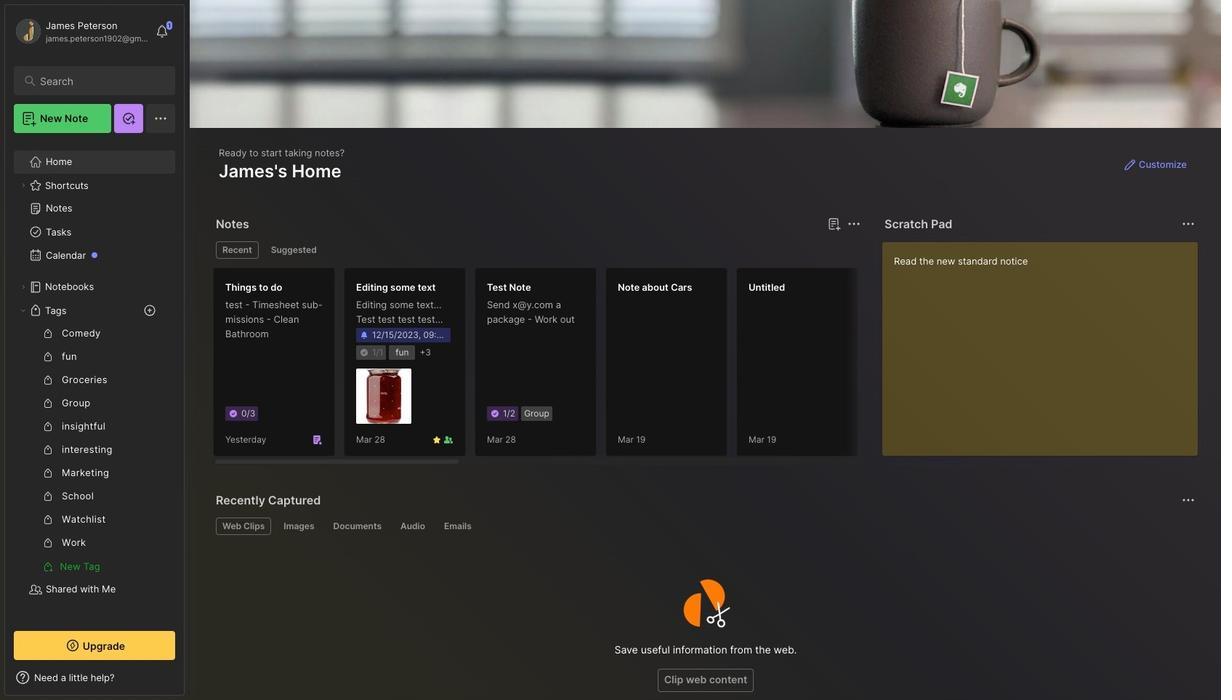 Task type: describe. For each thing, give the bounding box(es) containing it.
more actions image
[[846, 215, 863, 233]]

2 tab list from the top
[[216, 518, 1194, 535]]

expand tags image
[[19, 306, 28, 315]]

main element
[[0, 0, 189, 700]]

1 more actions image from the top
[[1181, 215, 1198, 233]]

group inside tree
[[14, 322, 167, 578]]

2 more actions image from the top
[[1181, 492, 1198, 509]]

WHAT'S NEW field
[[5, 666, 184, 690]]

none search field inside main element
[[40, 72, 162, 89]]



Task type: vqa. For each thing, say whether or not it's contained in the screenshot.
More actions icon to the left
yes



Task type: locate. For each thing, give the bounding box(es) containing it.
tree
[[5, 142, 184, 634]]

0 vertical spatial more actions image
[[1181, 215, 1198, 233]]

0 vertical spatial tab list
[[216, 241, 859, 259]]

tab
[[216, 241, 259, 259], [265, 241, 323, 259], [216, 518, 272, 535], [277, 518, 321, 535], [327, 518, 388, 535], [394, 518, 432, 535], [438, 518, 478, 535]]

row group
[[213, 268, 1222, 466]]

thumbnail image
[[356, 369, 412, 424]]

1 vertical spatial tab list
[[216, 518, 1194, 535]]

more actions image
[[1181, 215, 1198, 233], [1181, 492, 1198, 509]]

expand notebooks image
[[19, 283, 28, 292]]

group
[[14, 322, 167, 578]]

Account field
[[14, 17, 148, 46]]

Search text field
[[40, 74, 162, 88]]

Start writing… text field
[[895, 242, 1198, 444]]

1 vertical spatial more actions image
[[1181, 492, 1198, 509]]

tab list
[[216, 241, 859, 259], [216, 518, 1194, 535]]

More actions field
[[844, 214, 865, 234], [1179, 214, 1199, 234], [1179, 490, 1199, 511]]

tree inside main element
[[5, 142, 184, 634]]

None search field
[[40, 72, 162, 89]]

1 tab list from the top
[[216, 241, 859, 259]]

click to collapse image
[[184, 674, 195, 691]]



